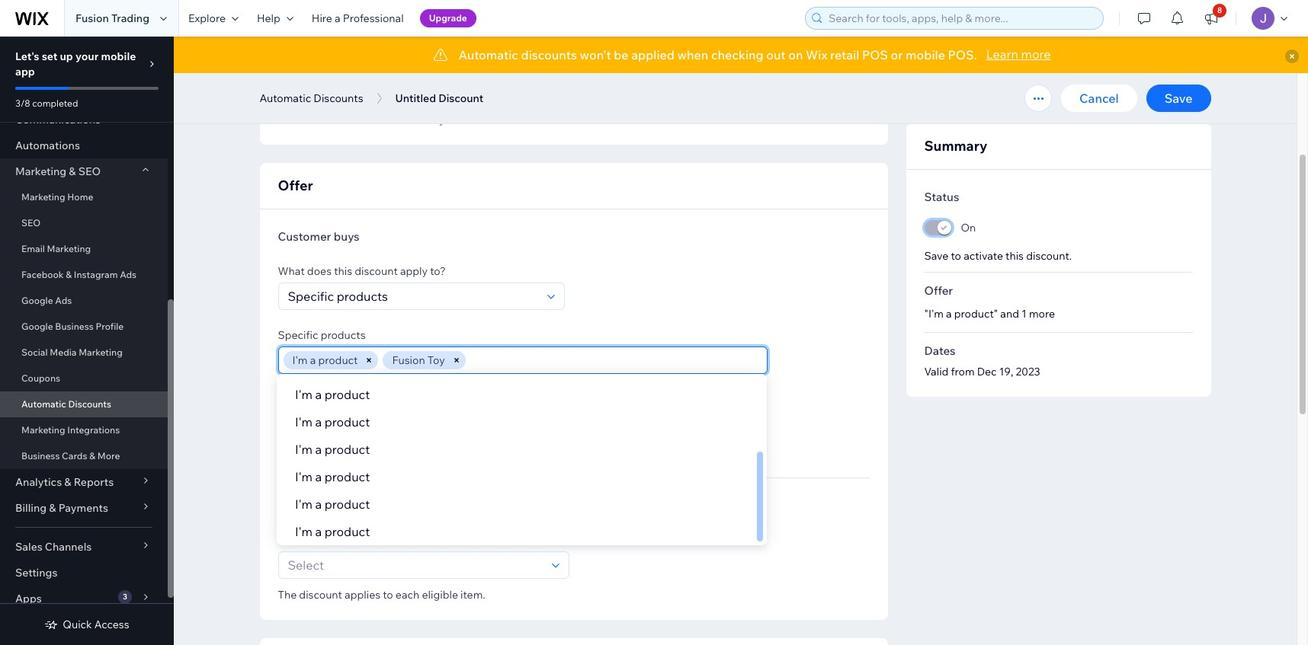 Task type: locate. For each thing, give the bounding box(es) containing it.
what left does at top
[[278, 265, 305, 278]]

i'm a product down specific products
[[292, 354, 358, 368]]

there
[[298, 393, 324, 407]]

automatic discounts
[[260, 92, 363, 105], [21, 399, 111, 410]]

i'm a product down any
[[295, 415, 370, 430]]

specific
[[278, 329, 318, 342]]

help
[[257, 11, 281, 25]]

0 vertical spatial google
[[21, 295, 53, 307]]

when
[[678, 47, 709, 63]]

1 horizontal spatial seo
[[78, 165, 101, 178]]

0 horizontal spatial automatic discounts
[[21, 399, 111, 410]]

19,
[[1000, 365, 1014, 379]]

1 customer from the top
[[278, 230, 331, 244]]

automatic discounts up marketing integrations
[[21, 399, 111, 410]]

email marketing
[[21, 243, 91, 255]]

product down gets
[[325, 525, 370, 540]]

marketing home
[[21, 191, 93, 203]]

0 horizontal spatial offer
[[278, 177, 313, 194]]

automatic inside button
[[260, 92, 311, 105]]

Select field
[[283, 284, 543, 310], [283, 553, 547, 579]]

this right activate
[[1006, 249, 1024, 263]]

completed
[[32, 98, 78, 109]]

from
[[951, 365, 975, 379]]

google
[[21, 295, 53, 307], [21, 321, 53, 333]]

eligible
[[422, 589, 458, 603]]

discounts
[[521, 47, 577, 63]]

0 vertical spatial discounts
[[314, 92, 363, 105]]

0 horizontal spatial to
[[383, 589, 393, 603]]

2 select field from the top
[[283, 553, 547, 579]]

discount?
[[336, 534, 386, 548]]

untitled discount
[[395, 92, 484, 105]]

won't
[[580, 47, 611, 63]]

fusion left trading
[[76, 11, 109, 25]]

0 vertical spatial save
[[1165, 91, 1193, 106]]

discount
[[439, 92, 484, 105]]

1 vertical spatial ads
[[55, 295, 72, 307]]

& up home
[[69, 165, 76, 178]]

google up social
[[21, 321, 53, 333]]

what left "is"
[[278, 534, 305, 548]]

communications button
[[0, 107, 168, 133]]

1 vertical spatial your
[[439, 113, 462, 127]]

email marketing link
[[0, 236, 168, 262]]

2 horizontal spatial this
[[1006, 249, 1024, 263]]

2 what from the top
[[278, 534, 305, 548]]

2 customer from the top
[[278, 499, 331, 513]]

& left reports
[[64, 476, 71, 490]]

1 horizontal spatial automatic discounts
[[260, 92, 363, 105]]

product up discount?
[[325, 497, 370, 513]]

customer for customer gets
[[278, 499, 331, 513]]

0 horizontal spatial discounts
[[68, 399, 111, 410]]

0 horizontal spatial save
[[925, 249, 949, 263]]

automatic discounts for the automatic discounts button
[[260, 92, 363, 105]]

1 horizontal spatial discounts
[[314, 92, 363, 105]]

select field up each
[[283, 553, 547, 579]]

marketing down the automations
[[15, 165, 66, 178]]

minimum
[[299, 413, 353, 428], [299, 442, 353, 457]]

i'm a product up what is the discount? at the bottom left of the page
[[295, 497, 370, 513]]

0 vertical spatial business
[[55, 321, 94, 333]]

your right up
[[75, 50, 99, 63]]

& inside popup button
[[69, 165, 76, 178]]

1 vertical spatial automatic
[[260, 92, 311, 105]]

google down facebook
[[21, 295, 53, 307]]

this
[[373, 113, 392, 127], [1006, 249, 1024, 263], [334, 265, 352, 278]]

0 vertical spatial fusion
[[76, 11, 109, 25]]

0 horizontal spatial automatic
[[21, 399, 66, 410]]

& right facebook
[[66, 269, 72, 281]]

on
[[789, 47, 803, 63], [424, 113, 437, 127]]

1 horizontal spatial fusion
[[392, 354, 425, 368]]

i'm
[[292, 354, 308, 368], [295, 360, 313, 375], [295, 387, 313, 403], [295, 415, 313, 430], [295, 442, 313, 458], [295, 470, 313, 485], [295, 497, 313, 513], [295, 525, 313, 540]]

business cards & more link
[[0, 444, 168, 470]]

app
[[15, 65, 35, 79]]

marketing up the business cards & more
[[21, 425, 65, 436]]

customer for customer buys
[[278, 230, 331, 244]]

discounts up will
[[314, 92, 363, 105]]

mobile down fusion trading
[[101, 50, 136, 63]]

marketing for integrations
[[21, 425, 65, 436]]

automatic inside sidebar "element"
[[21, 399, 66, 410]]

offer
[[278, 177, 313, 194], [925, 284, 953, 298]]

0 vertical spatial customer
[[278, 230, 331, 244]]

the
[[278, 589, 297, 603]]

1 vertical spatial this
[[1006, 249, 1024, 263]]

0 horizontal spatial mobile
[[101, 50, 136, 63]]

1 horizontal spatial on
[[789, 47, 803, 63]]

business up social media marketing
[[55, 321, 94, 333]]

fusion for fusion toy
[[392, 354, 425, 368]]

mobile inside let's set up your mobile app
[[101, 50, 136, 63]]

1 vertical spatial discounts
[[68, 399, 111, 410]]

1 vertical spatial select field
[[283, 553, 547, 579]]

2 vertical spatial automatic
[[21, 399, 66, 410]]

sales channels
[[15, 541, 92, 554]]

business up analytics
[[21, 451, 60, 462]]

google inside 'link'
[[21, 321, 53, 333]]

save inside save button
[[1165, 91, 1193, 106]]

1 vertical spatial customer
[[278, 499, 331, 513]]

1 select field from the top
[[283, 284, 543, 310]]

1 vertical spatial more
[[1030, 307, 1056, 321]]

automatic discounts up customers
[[260, 92, 363, 105]]

more right learn on the top of page
[[1022, 47, 1051, 62]]

email
[[21, 243, 45, 255]]

i'm a product
[[292, 354, 358, 368], [295, 360, 370, 375], [295, 387, 370, 403], [295, 415, 370, 430], [295, 442, 370, 458], [295, 470, 370, 485], [295, 497, 370, 513], [295, 525, 370, 540]]

discounts inside sidebar "element"
[[68, 399, 111, 410]]

1 horizontal spatial save
[[1165, 91, 1193, 106]]

what is the discount?
[[278, 534, 386, 548]]

1 what from the top
[[278, 265, 305, 278]]

automatic discounts link
[[0, 392, 168, 418]]

0 vertical spatial this
[[373, 113, 392, 127]]

save to activate this discount.
[[925, 249, 1072, 263]]

0 horizontal spatial seo
[[21, 217, 41, 229]]

product right there
[[325, 387, 370, 403]]

product up gets
[[325, 470, 370, 485]]

1 vertical spatial google
[[21, 321, 53, 333]]

automations
[[15, 139, 80, 153]]

site.
[[464, 113, 484, 127]]

instagram
[[74, 269, 118, 281]]

a
[[335, 11, 341, 25], [947, 307, 952, 321], [310, 354, 316, 368], [315, 360, 322, 375], [315, 387, 322, 403], [315, 415, 322, 430], [315, 442, 322, 458], [315, 470, 322, 485], [315, 497, 322, 513], [315, 525, 322, 540]]

this right see
[[373, 113, 392, 127]]

0 vertical spatial automatic
[[459, 47, 519, 63]]

analytics & reports button
[[0, 470, 168, 496]]

marketing & seo button
[[0, 159, 168, 185]]

0 vertical spatial automatic discounts
[[260, 92, 363, 105]]

1 vertical spatial what
[[278, 534, 305, 548]]

1 minimum from the top
[[299, 413, 353, 428]]

1 vertical spatial automatic discounts
[[21, 399, 111, 410]]

gets
[[334, 499, 358, 513]]

marketing integrations
[[21, 425, 120, 436]]

select field down "apply"
[[283, 284, 543, 310]]

ads up google business profile
[[55, 295, 72, 307]]

to left each
[[383, 589, 393, 603]]

marketing for home
[[21, 191, 65, 203]]

1 horizontal spatial automatic
[[260, 92, 311, 105]]

be
[[614, 47, 629, 63]]

i'm a product down gets
[[295, 525, 370, 540]]

discount right the the
[[299, 589, 342, 603]]

0 vertical spatial on
[[789, 47, 803, 63]]

sidebar element
[[0, 0, 174, 646]]

1 vertical spatial offer
[[925, 284, 953, 298]]

customer up does at top
[[278, 230, 331, 244]]

customer
[[278, 230, 331, 244], [278, 499, 331, 513]]

offer up customer buys
[[278, 177, 313, 194]]

automatic discounts inside button
[[260, 92, 363, 105]]

seo up 'email'
[[21, 217, 41, 229]]

0 vertical spatial minimum
[[299, 413, 353, 428]]

e.g., Summer Sale field
[[283, 77, 564, 103]]

mobile right or
[[906, 47, 946, 63]]

to left activate
[[951, 249, 962, 263]]

analytics & reports
[[15, 476, 114, 490]]

discounts inside button
[[314, 92, 363, 105]]

fusion left toy
[[392, 354, 425, 368]]

0 vertical spatial what
[[278, 265, 305, 278]]

customers
[[278, 113, 333, 127]]

are
[[278, 393, 295, 407]]

fusion for fusion trading
[[76, 11, 109, 25]]

0 vertical spatial more
[[1022, 47, 1051, 62]]

your left the site.
[[439, 113, 462, 127]]

0 horizontal spatial your
[[75, 50, 99, 63]]

retail
[[831, 47, 860, 63]]

1 vertical spatial fusion
[[392, 354, 425, 368]]

customer buys
[[278, 230, 360, 244]]

discounts for automatic discounts link
[[68, 399, 111, 410]]

offer up "i'm
[[925, 284, 953, 298]]

marketing inside popup button
[[15, 165, 66, 178]]

coupons
[[21, 373, 60, 384]]

0 horizontal spatial fusion
[[76, 11, 109, 25]]

& right 'billing'
[[49, 502, 56, 516]]

1 vertical spatial save
[[925, 249, 949, 263]]

google ads link
[[0, 288, 168, 314]]

1 vertical spatial minimum
[[299, 442, 353, 457]]

"i'm a product" and 1 more
[[925, 307, 1056, 321]]

1 vertical spatial to
[[383, 589, 393, 603]]

0 vertical spatial ads
[[120, 269, 137, 281]]

0 horizontal spatial this
[[334, 265, 352, 278]]

discounts up integrations
[[68, 399, 111, 410]]

0 horizontal spatial ads
[[55, 295, 72, 307]]

1 google from the top
[[21, 295, 53, 307]]

0 vertical spatial your
[[75, 50, 99, 63]]

trading
[[111, 11, 149, 25]]

to
[[951, 249, 962, 263], [383, 589, 393, 603]]

0 vertical spatial seo
[[78, 165, 101, 178]]

2 horizontal spatial automatic
[[459, 47, 519, 63]]

0 horizontal spatial discount
[[299, 589, 342, 603]]

see
[[353, 113, 371, 127]]

minimum down any
[[299, 413, 353, 428]]

automatic up customers
[[260, 92, 311, 105]]

0 horizontal spatial on
[[424, 113, 437, 127]]

let's
[[15, 50, 39, 63]]

1 vertical spatial on
[[424, 113, 437, 127]]

select field for discount?
[[283, 553, 547, 579]]

discount left "apply"
[[355, 265, 398, 278]]

seo down automations "link"
[[78, 165, 101, 178]]

google for google business profile
[[21, 321, 53, 333]]

learn
[[987, 47, 1019, 62]]

wix
[[806, 47, 828, 63]]

minimum left order
[[299, 442, 353, 457]]

ads
[[120, 269, 137, 281], [55, 295, 72, 307]]

None field
[[470, 348, 763, 374]]

customer up "is"
[[278, 499, 331, 513]]

save button
[[1147, 85, 1212, 112]]

of
[[406, 413, 417, 428]]

automatic down coupons
[[21, 399, 66, 410]]

2 google from the top
[[21, 321, 53, 333]]

1 horizontal spatial discount
[[355, 265, 398, 278]]

discount
[[355, 265, 398, 278], [299, 589, 342, 603]]

integrations
[[67, 425, 120, 436]]

1 horizontal spatial this
[[373, 113, 392, 127]]

dec
[[978, 365, 997, 379]]

2 minimum from the top
[[299, 442, 353, 457]]

this right does at top
[[334, 265, 352, 278]]

on right name
[[424, 113, 437, 127]]

0 vertical spatial to
[[951, 249, 962, 263]]

on right out
[[789, 47, 803, 63]]

2 vertical spatial this
[[334, 265, 352, 278]]

ads right instagram
[[120, 269, 137, 281]]

more right 1
[[1030, 307, 1056, 321]]

marketing down marketing & seo
[[21, 191, 65, 203]]

1 horizontal spatial ads
[[120, 269, 137, 281]]

0 vertical spatial select field
[[283, 284, 543, 310]]

marketing
[[15, 165, 66, 178], [21, 191, 65, 203], [47, 243, 91, 255], [79, 347, 123, 358], [21, 425, 65, 436]]

automatic discounts won't be applied when checking out on wix retail pos or mobile pos.
[[459, 47, 978, 63]]

or
[[891, 47, 903, 63]]

automatic up the discount
[[459, 47, 519, 63]]

automatic discounts inside sidebar "element"
[[21, 399, 111, 410]]

8 button
[[1195, 0, 1229, 37]]

save for save to activate this discount.
[[925, 249, 949, 263]]

media
[[50, 347, 77, 358]]

alert
[[174, 37, 1309, 73]]



Task type: vqa. For each thing, say whether or not it's contained in the screenshot.
feedback for Arunvyas / Nov 14, 2023
no



Task type: describe. For each thing, give the bounding box(es) containing it.
sales channels button
[[0, 535, 168, 561]]

marketing for &
[[15, 165, 66, 178]]

1 horizontal spatial your
[[439, 113, 462, 127]]

channels
[[45, 541, 92, 554]]

your inside let's set up your mobile app
[[75, 50, 99, 63]]

google ads
[[21, 295, 72, 307]]

learn more
[[987, 47, 1051, 62]]

upgrade
[[429, 12, 467, 24]]

i'm a product up minimum quantity of items checkbox at the bottom of the page
[[295, 387, 370, 403]]

"i'm
[[925, 307, 944, 321]]

cancel
[[1080, 91, 1119, 106]]

social
[[21, 347, 48, 358]]

2023
[[1016, 365, 1041, 379]]

are there any requirements?
[[278, 393, 420, 407]]

minimum quantity of items
[[299, 413, 451, 428]]

3/8 completed
[[15, 98, 78, 109]]

home
[[67, 191, 93, 203]]

quick
[[63, 619, 92, 632]]

1 horizontal spatial mobile
[[906, 47, 946, 63]]

1 vertical spatial business
[[21, 451, 60, 462]]

hire a professional link
[[303, 0, 413, 37]]

what for what is the discount?
[[278, 534, 305, 548]]

facebook & instagram ads link
[[0, 262, 168, 288]]

specific products
[[278, 329, 366, 342]]

1 vertical spatial discount
[[299, 589, 342, 603]]

8
[[1218, 5, 1223, 15]]

product down minimum quantity of items checkbox at the bottom of the page
[[325, 442, 370, 458]]

billing
[[15, 502, 47, 516]]

coupons link
[[0, 366, 168, 392]]

pos
[[863, 47, 889, 63]]

social media marketing link
[[0, 340, 168, 366]]

seo inside popup button
[[78, 165, 101, 178]]

marketing integrations link
[[0, 418, 168, 444]]

& for instagram
[[66, 269, 72, 281]]

and
[[1001, 307, 1020, 321]]

billing & payments
[[15, 502, 108, 516]]

& for seo
[[69, 165, 76, 178]]

save for save
[[1165, 91, 1193, 106]]

marketing home link
[[0, 185, 168, 211]]

is
[[307, 534, 315, 548]]

this for activate
[[1006, 249, 1024, 263]]

fusion trading
[[76, 11, 149, 25]]

discount.
[[1027, 249, 1072, 263]]

minimum for minimum order subtotal
[[299, 442, 353, 457]]

i'm a product up gets
[[295, 470, 370, 485]]

buys
[[334, 230, 360, 244]]

1 horizontal spatial offer
[[925, 284, 953, 298]]

quick access
[[63, 619, 129, 632]]

1 horizontal spatial to
[[951, 249, 962, 263]]

analytics
[[15, 476, 62, 490]]

name
[[394, 113, 422, 127]]

1 vertical spatial seo
[[21, 217, 41, 229]]

& left more
[[89, 451, 95, 462]]

quantity
[[356, 413, 403, 428]]

settings
[[15, 567, 58, 580]]

the
[[318, 534, 334, 548]]

google for google ads
[[21, 295, 53, 307]]

payments
[[58, 502, 108, 516]]

automatic for the automatic discounts button
[[260, 92, 311, 105]]

0 vertical spatial discount
[[355, 265, 398, 278]]

apply
[[400, 265, 428, 278]]

automatic discounts for automatic discounts link
[[21, 399, 111, 410]]

product up are there any requirements?
[[325, 360, 370, 375]]

customer gets
[[278, 499, 358, 513]]

applies
[[345, 589, 381, 603]]

3
[[123, 593, 127, 603]]

i'm a product down minimum quantity of items checkbox at the bottom of the page
[[295, 442, 370, 458]]

dates valid from dec 19, 2023
[[925, 344, 1041, 379]]

each
[[396, 589, 420, 603]]

product down products
[[318, 354, 358, 368]]

what for what does this discount apply to?
[[278, 265, 305, 278]]

marketing down 'profile' in the left of the page
[[79, 347, 123, 358]]

more
[[97, 451, 120, 462]]

product"
[[955, 307, 998, 321]]

toy
[[428, 354, 445, 368]]

up
[[60, 50, 73, 63]]

items
[[420, 413, 451, 428]]

valid
[[925, 365, 949, 379]]

apps
[[15, 593, 42, 606]]

to?
[[430, 265, 446, 278]]

discounts for the automatic discounts button
[[314, 92, 363, 105]]

minimum for minimum quantity of items
[[299, 413, 353, 428]]

does
[[307, 265, 332, 278]]

select field for discount
[[283, 284, 543, 310]]

business inside 'link'
[[55, 321, 94, 333]]

0 vertical spatial offer
[[278, 177, 313, 194]]

dates
[[925, 344, 956, 358]]

order
[[356, 442, 387, 457]]

applied
[[632, 47, 675, 63]]

& for reports
[[64, 476, 71, 490]]

customers will see this name on your site.
[[278, 113, 484, 127]]

cancel button
[[1062, 85, 1138, 112]]

Minimum order subtotal checkbox
[[278, 440, 454, 460]]

product down are there any requirements?
[[325, 415, 370, 430]]

facebook
[[21, 269, 64, 281]]

seo link
[[0, 211, 168, 236]]

& for payments
[[49, 502, 56, 516]]

untitled
[[395, 92, 436, 105]]

i'm a product up any
[[295, 360, 370, 375]]

out
[[767, 47, 786, 63]]

1
[[1022, 307, 1027, 321]]

let's set up your mobile app
[[15, 50, 136, 79]]

automatic for automatic discounts link
[[21, 399, 66, 410]]

upgrade button
[[420, 9, 477, 27]]

Minimum quantity of items checkbox
[[278, 411, 470, 431]]

the discount applies to each eligible item.
[[278, 589, 486, 603]]

access
[[94, 619, 129, 632]]

communications
[[15, 113, 101, 127]]

marketing up facebook & instagram ads
[[47, 243, 91, 255]]

automatic discounts button
[[252, 87, 371, 110]]

hire
[[312, 11, 332, 25]]

alert containing learn more
[[174, 37, 1309, 73]]

item.
[[461, 589, 486, 603]]

untitled discount button
[[388, 87, 491, 110]]

Search for tools, apps, help & more... field
[[824, 8, 1099, 29]]

this for see
[[373, 113, 392, 127]]



